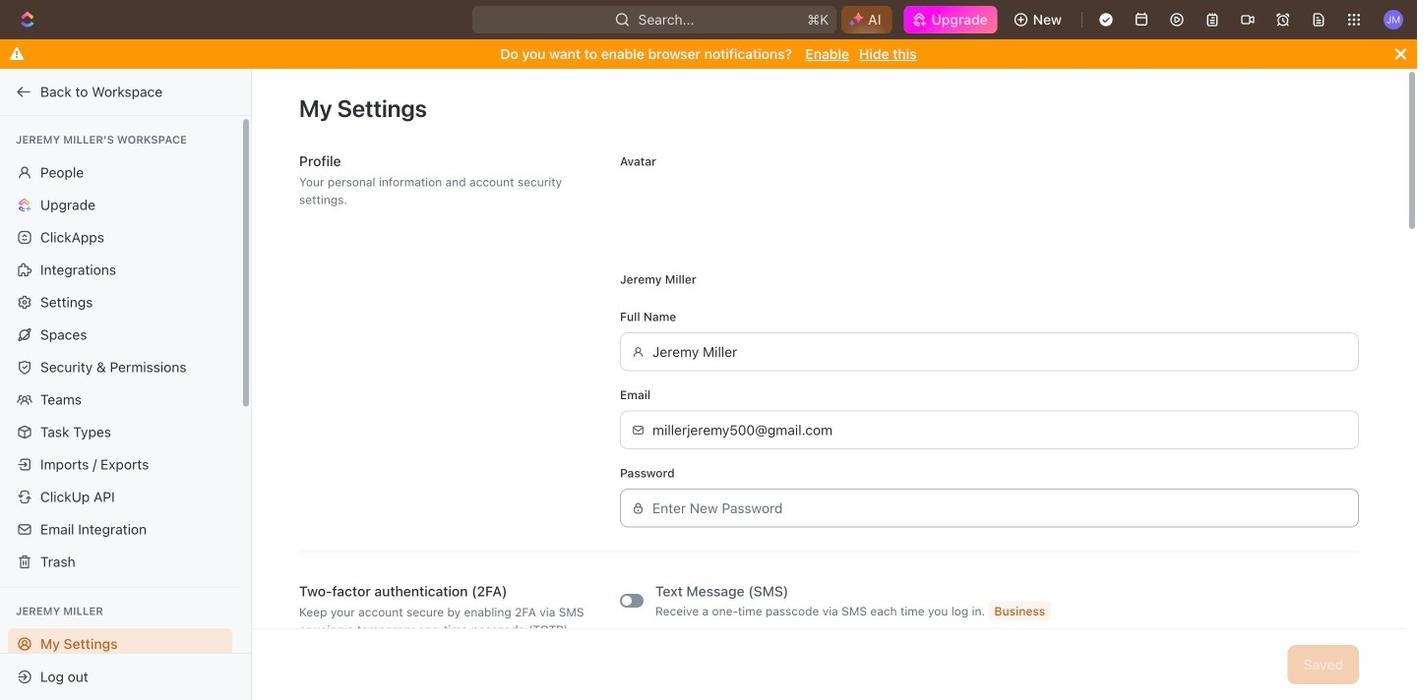 Task type: vqa. For each thing, say whether or not it's contained in the screenshot.
Enter Email text box
yes



Task type: locate. For each thing, give the bounding box(es) containing it.
available on business plans or higher element
[[989, 602, 1051, 622]]

Enter Email text field
[[653, 412, 1347, 449]]

Enter New Password text field
[[653, 490, 1347, 527]]



Task type: describe. For each thing, give the bounding box(es) containing it.
Enter Username text field
[[653, 334, 1347, 371]]



